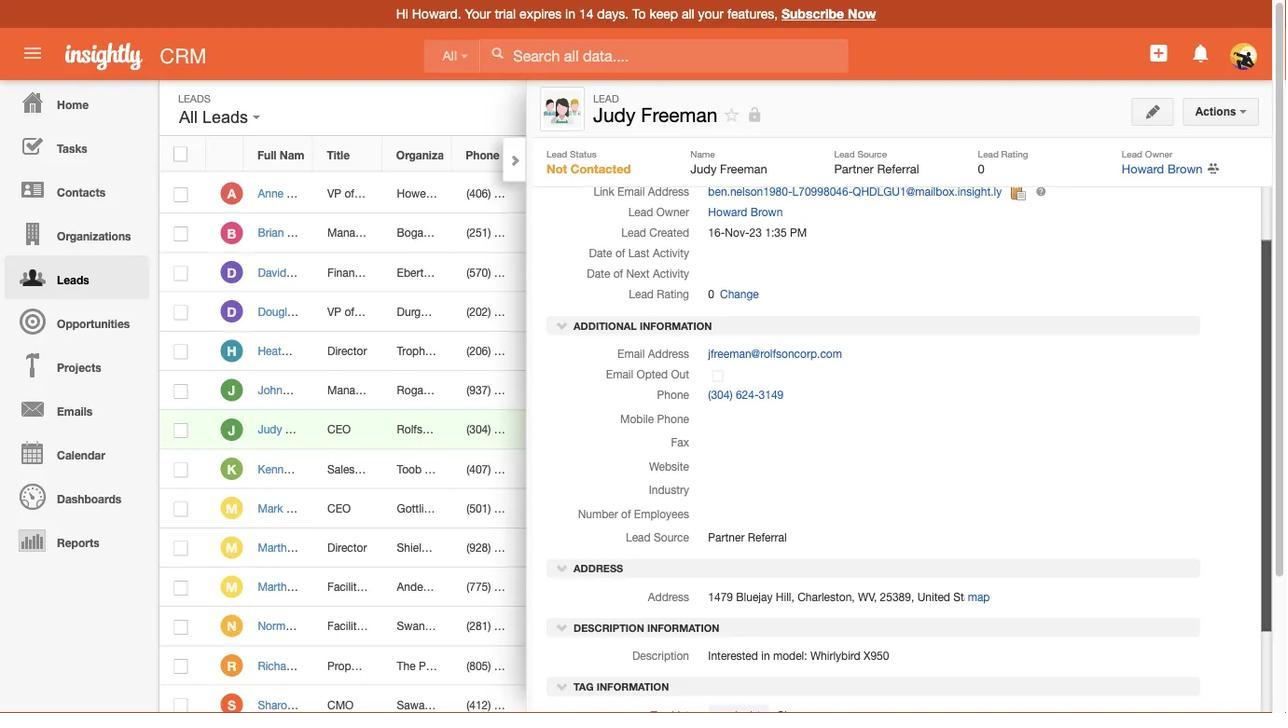 Task type: vqa. For each thing, say whether or not it's contained in the screenshot.


Task type: locate. For each thing, give the bounding box(es) containing it.
of
[[345, 187, 354, 200], [615, 247, 625, 260], [613, 268, 623, 281], [345, 305, 354, 318], [621, 508, 631, 521]]

1 vertical spatial vp
[[327, 305, 341, 318]]

1 horizontal spatial referral
[[877, 161, 919, 176]]

16-nov-23 1:35 pm inside n row
[[675, 620, 774, 633]]

inc.
[[462, 226, 481, 239]]

0 vertical spatial 624-
[[736, 389, 759, 402]]

united
[[917, 591, 950, 604]]

1 vertical spatial organization
[[396, 148, 464, 161]]

4 16-nov-23 1:35 pm cell from the top
[[661, 292, 824, 332]]

2 closed - disqualified from the top
[[606, 226, 719, 239]]

h row
[[159, 332, 987, 371]]

brown for a
[[881, 187, 913, 200]]

created up ben.nelson1980-
[[703, 148, 746, 161]]

manager inside n row
[[366, 620, 410, 633]]

4 open - notcontacted cell from the top
[[591, 371, 717, 411]]

1 vp from the top
[[327, 187, 341, 200]]

16-nov-23 1:35 pm inside k row
[[675, 462, 774, 476]]

brown inside d row
[[881, 305, 913, 318]]

follow image for j
[[908, 422, 926, 440]]

1 vertical spatial ceo
[[327, 423, 351, 436]]

616-
[[494, 581, 517, 594]]

0 vertical spatial and
[[427, 266, 446, 279]]

brown inside s row
[[881, 699, 913, 712]]

johnny wheeler
[[258, 384, 338, 397]]

notcontacted up fax in the right bottom of the page
[[647, 423, 717, 436]]

sales down finance director
[[357, 305, 385, 318]]

open - notcontacted inside s row
[[606, 699, 717, 712]]

trophy group cell
[[383, 332, 465, 371]]

notcontacted down lead rating
[[647, 305, 717, 318]]

0 vertical spatial (304)
[[708, 389, 733, 402]]

16-nov-23 1:35 pm cell for (251) 735-5824
[[661, 214, 824, 253]]

1 vp of sales cell from the top
[[313, 174, 385, 214]]

richard diaz link
[[258, 659, 331, 672]]

16- inside h row
[[675, 344, 692, 357]]

1 vertical spatial j link
[[221, 419, 243, 441]]

douglas
[[258, 305, 299, 318]]

closed - disqualified up last
[[606, 226, 719, 239]]

6 open - notcontacted cell from the top
[[591, 489, 717, 529]]

open for (206) 645-7995
[[606, 344, 636, 357]]

closed - disqualified inside 'r' row
[[606, 659, 719, 672]]

0 horizontal spatial all
[[179, 108, 198, 127]]

1 ceo cell from the top
[[313, 411, 383, 450]]

disqualified inside 'r' row
[[661, 659, 719, 672]]

judy right lead icon
[[593, 104, 636, 126]]

open for (281) 863-2433
[[606, 620, 636, 633]]

3 closed from the top
[[606, 462, 650, 476]]

2 d link from the top
[[221, 300, 243, 323]]

5 follow image from the top
[[908, 619, 926, 636]]

closed inside a row
[[606, 187, 650, 200]]

facility manager cell up facility manager
[[313, 568, 410, 607]]

description up rkdiaz@padbergh.com
[[574, 623, 644, 635]]

0 horizontal spatial change link
[[714, 286, 759, 304]]

phone up fax in the right bottom of the page
[[657, 413, 689, 426]]

2 m link from the top
[[221, 537, 243, 559]]

3149 up 6906
[[517, 423, 542, 436]]

16-nov-23 1:35 pm cell for (407) 546-6906
[[661, 450, 824, 489]]

2 follow image from the top
[[908, 264, 926, 282]]

1 vertical spatial chevron down image
[[556, 622, 569, 635]]

m link
[[221, 497, 243, 520], [221, 537, 243, 559], [221, 576, 243, 598]]

referral up qhdlgu1@mailbox.insight.ly
[[877, 161, 919, 176]]

leads up the all leads
[[178, 92, 211, 104]]

pm inside h row
[[757, 344, 774, 357]]

sales manager cell
[[313, 450, 402, 489]]

1:35 inside b row
[[732, 226, 754, 239]]

ceo
[[708, 104, 732, 117], [327, 423, 351, 436], [327, 502, 351, 515]]

howard brown inside s row
[[838, 699, 913, 712]]

notcontacted for (202) 168-3484
[[647, 305, 717, 318]]

show sidebar image
[[1086, 101, 1099, 114]]

3 follow image from the top
[[908, 422, 926, 440]]

link email address
[[594, 186, 689, 199]]

3 m row from the top
[[159, 568, 987, 607]]

martha down mark
[[258, 541, 293, 554]]

status for lead status
[[657, 145, 689, 158]]

howard inside s row
[[838, 699, 878, 712]]

d link for david matthews
[[221, 261, 243, 284]]

1 vertical spatial created
[[649, 227, 689, 240]]

0 vertical spatial all
[[443, 49, 457, 63]]

title up lead status
[[668, 104, 689, 117]]

employees
[[634, 508, 689, 521]]

disqualified inside a row
[[661, 187, 719, 200]]

swaniawski llc
[[397, 620, 479, 633]]

m
[[226, 501, 238, 516], [226, 540, 238, 556], [226, 580, 238, 595]]

howard inside a row
[[838, 187, 878, 200]]

23 for (805) 715-0369
[[716, 659, 729, 672]]

1:35 inside k row
[[732, 462, 754, 476]]

1 16-nov-23 1:35 pm cell from the top
[[661, 174, 824, 214]]

23 inside k row
[[716, 462, 729, 476]]

0 vertical spatial manager cell
[[313, 214, 383, 253]]

16- inside n row
[[675, 620, 692, 633]]

notcontacted down tag information
[[647, 699, 717, 712]]

3 m link from the top
[[221, 576, 243, 598]]

1 vertical spatial director
[[327, 344, 367, 357]]

heather
[[258, 344, 297, 357]]

- for (251) 735-5824
[[653, 226, 658, 239]]

1 director cell from the top
[[313, 332, 383, 371]]

disqualified for r
[[661, 659, 719, 672]]

1 vertical spatial all
[[179, 108, 198, 127]]

j link down h
[[221, 379, 243, 402]]

follow image inside n row
[[908, 619, 926, 636]]

sons left 168-
[[458, 305, 484, 318]]

d row
[[159, 253, 987, 292], [159, 292, 987, 332]]

(304) for (304) 624-3149 jfreeman@rolfsoncorp.com
[[466, 423, 491, 436]]

1479 bluejay hill, charleston, wv, 25389, united states
[[708, 591, 985, 604]]

open - notcontacted inside n row
[[606, 620, 717, 633]]

8 16-nov-23 1:35 pm cell from the top
[[661, 450, 824, 489]]

1 vertical spatial rolfson corporation
[[397, 423, 498, 436]]

vp
[[327, 187, 341, 200], [327, 305, 341, 318]]

16- inside a row
[[675, 187, 692, 200]]

organization for organization phone
[[396, 148, 464, 161]]

0 vertical spatial organization
[[626, 124, 689, 137]]

2 closed from the top
[[606, 226, 650, 239]]

s row
[[159, 686, 987, 714]]

1 vertical spatial change link
[[714, 286, 759, 304]]

0 vertical spatial source
[[858, 148, 887, 159]]

m link up n link on the bottom left of page
[[221, 576, 243, 598]]

vp of sales cell
[[313, 174, 385, 214], [313, 292, 385, 332]]

3149 down the "jfreeman@rolfsoncorp.com" link at the right of page
[[759, 389, 784, 402]]

0 horizontal spatial status
[[570, 148, 597, 159]]

open - notcontacted cell for (937) 360-8462
[[591, 371, 717, 411]]

3 m from the top
[[226, 580, 238, 595]]

howard brown link for s
[[838, 699, 913, 712]]

0 horizontal spatial rolfson
[[397, 423, 435, 436]]

mark carroll link
[[258, 502, 328, 515]]

0 vertical spatial martha
[[258, 541, 293, 554]]

7 16-nov-23 1:35 pm cell from the top
[[661, 411, 824, 450]]

1 horizontal spatial lead owner
[[837, 148, 902, 161]]

notcontacted down employees
[[647, 541, 717, 554]]

1:35 for (928) 565468
[[732, 541, 754, 554]]

closed up tag information
[[606, 659, 650, 672]]

chevron down image left additional on the top of the page
[[556, 319, 569, 332]]

(407)
[[466, 462, 491, 476]]

brown inside 'r' row
[[881, 659, 913, 672]]

16- for (206) 645-7995
[[675, 344, 692, 357]]

notcontacted inside s row
[[647, 699, 717, 712]]

llc inside s row
[[440, 699, 460, 712]]

partner up 1479
[[708, 531, 745, 545]]

2 vertical spatial phone
[[657, 413, 689, 426]]

brown inside m row
[[881, 581, 913, 594]]

ceo cell up 'kenneth bailey sales manager toob inc'
[[313, 411, 383, 450]]

closed - disqualified cell
[[591, 174, 719, 214], [591, 214, 719, 253], [591, 450, 719, 489], [591, 647, 719, 686]]

manager cell down sanders
[[313, 371, 383, 411]]

vp inside a row
[[327, 187, 341, 200]]

1 closed - disqualified cell from the top
[[591, 174, 719, 214]]

llc left 863-
[[459, 620, 479, 633]]

0 horizontal spatial jfreeman@rolfsoncorp.com
[[536, 423, 670, 436]]

howe-
[[397, 187, 430, 200]]

tasks link
[[5, 124, 149, 168]]

sales up mark carroll ceo
[[327, 462, 355, 476]]

partner up ben.nelson1980-l70998046-qhdlgu1@mailbox.insight.ly link
[[834, 161, 874, 176]]

and right durgan
[[436, 305, 455, 318]]

chevron down image
[[556, 319, 569, 332], [556, 622, 569, 635]]

corporation down (937)
[[438, 423, 498, 436]]

pm inside a row
[[757, 187, 774, 200]]

title up vp of sales
[[327, 148, 350, 161]]

manager up finance
[[327, 226, 372, 239]]

1:35 for (281) 863-2433
[[732, 620, 754, 633]]

dashboards
[[57, 492, 121, 506]]

(928) 565468 cell
[[452, 529, 531, 568]]

pm for (937) 360-8462
[[757, 384, 774, 397]]

information
[[640, 320, 712, 332], [647, 623, 720, 635], [597, 682, 669, 694]]

lead rating
[[629, 288, 689, 301]]

1 horizontal spatial status
[[657, 145, 689, 158]]

23 inside a row
[[716, 187, 729, 200]]

1:35 for (406) 653-3860
[[732, 187, 754, 200]]

1 m row from the top
[[159, 489, 987, 529]]

2 vp of sales cell from the top
[[313, 292, 385, 332]]

follow image
[[908, 225, 926, 243], [908, 264, 926, 282], [908, 422, 926, 440], [908, 540, 926, 558], [908, 619, 926, 636], [908, 697, 926, 714]]

closed down user
[[606, 187, 650, 200]]

notcontacted down 1479
[[647, 620, 717, 633]]

howard inside h row
[[838, 344, 878, 357]]

howard brown link for d
[[838, 305, 913, 318]]

16-nov-23 1:35 pm cell
[[661, 174, 824, 214], [661, 214, 824, 253], [661, 253, 824, 292], [661, 292, 824, 332], [661, 332, 824, 371], [661, 371, 824, 411], [661, 411, 824, 450], [661, 450, 824, 489], [661, 489, 824, 529], [661, 529, 824, 568], [661, 568, 824, 607], [661, 607, 824, 647], [661, 647, 824, 686], [661, 686, 824, 714]]

follow image inside s row
[[908, 697, 926, 714]]

manager
[[327, 226, 372, 239], [327, 384, 372, 397], [358, 462, 402, 476], [366, 581, 410, 594], [366, 620, 410, 633], [373, 659, 417, 672]]

2 disqualified from the top
[[661, 226, 719, 239]]

user responsible
[[601, 165, 689, 178]]

0 horizontal spatial (304)
[[466, 423, 491, 436]]

follow image inside a row
[[908, 186, 926, 203]]

organization inside row
[[396, 148, 464, 161]]

facility inside n row
[[327, 620, 362, 633]]

1 closed from the top
[[606, 187, 650, 200]]

mobile phone
[[620, 413, 689, 426]]

25389,
[[880, 591, 914, 604]]

0 vertical spatial rating
[[1001, 148, 1028, 159]]

1 vertical spatial 0
[[708, 288, 714, 301]]

2 vertical spatial llc
[[440, 699, 460, 712]]

1:35 inside a row
[[732, 187, 754, 200]]

referral up "bluejay"
[[748, 531, 787, 545]]

9 16-nov-23 1:35 pm cell from the top
[[661, 489, 824, 529]]

ceo cell
[[313, 411, 383, 450], [313, 489, 383, 529]]

date of last activity date of next activity
[[587, 247, 689, 281]]

0 vertical spatial d link
[[221, 261, 243, 284]]

0 vertical spatial jfreeman@rolfsoncorp.com
[[708, 348, 842, 361]]

None checkbox
[[173, 147, 187, 162], [174, 266, 188, 281], [174, 305, 188, 320], [174, 424, 188, 438], [174, 542, 188, 557], [174, 581, 188, 596], [174, 620, 188, 635], [173, 147, 187, 162], [174, 266, 188, 281], [174, 305, 188, 320], [174, 424, 188, 438], [174, 542, 188, 557], [174, 581, 188, 596], [174, 620, 188, 635]]

0 vertical spatial j link
[[221, 379, 243, 402]]

follow image
[[723, 106, 741, 124], [908, 186, 926, 203], [908, 304, 926, 321], [908, 343, 926, 361], [908, 382, 926, 400], [908, 461, 926, 479], [908, 501, 926, 518], [908, 579, 926, 597], [908, 658, 926, 676]]

0 right lead rating
[[708, 288, 714, 301]]

manager up "sawayn llc" cell on the left
[[373, 659, 417, 672]]

23 inside h row
[[716, 344, 729, 357]]

nov- inside h row
[[692, 344, 716, 357]]

disqualified down fax in the right bottom of the page
[[661, 462, 719, 476]]

fax
[[671, 436, 689, 449]]

rolfson up toob
[[397, 423, 435, 436]]

1 vertical spatial m link
[[221, 537, 243, 559]]

durgan and sons cell
[[383, 292, 484, 332]]

ceo inside j 'row'
[[327, 423, 351, 436]]

brown inside a row
[[881, 187, 913, 200]]

1 horizontal spatial title
[[668, 104, 689, 117]]

notcontacted for (501) 733-1738
[[647, 502, 717, 515]]

diaz
[[299, 659, 321, 672]]

keep
[[650, 6, 678, 21]]

23
[[716, 187, 729, 200], [716, 226, 729, 239], [749, 227, 762, 240], [716, 266, 729, 279], [716, 305, 729, 318], [1056, 323, 1069, 336], [716, 344, 729, 357], [716, 384, 729, 397], [716, 423, 729, 436], [716, 462, 729, 476], [716, 502, 729, 515], [716, 541, 729, 554], [716, 581, 729, 594], [716, 620, 729, 633], [716, 659, 729, 672], [716, 699, 729, 712]]

brown for m
[[881, 581, 913, 594]]

2 d row from the top
[[159, 292, 987, 332]]

howard brown link for r
[[838, 659, 913, 672]]

lead owner up ben.nelson1980-l70998046-qhdlgu1@mailbox.insight.ly link
[[837, 148, 902, 161]]

1 vertical spatial sales
[[357, 305, 385, 318]]

12 16-nov-23 1:35 pm cell from the top
[[661, 607, 824, 647]]

23 inside 'r' row
[[716, 659, 729, 672]]

0 horizontal spatial name
[[280, 148, 311, 161]]

m link left mark
[[221, 497, 243, 520]]

1 horizontal spatial created
[[703, 148, 746, 161]]

change link
[[844, 142, 889, 161], [714, 286, 759, 304]]

open - notcontacted up fax in the right bottom of the page
[[606, 423, 717, 436]]

rolfson corporation
[[708, 124, 809, 137], [397, 423, 498, 436]]

16-nov-23 1:35 pm for (406) 653-3860
[[675, 187, 774, 200]]

sales for bailey
[[327, 462, 355, 476]]

624-
[[736, 389, 759, 402], [494, 423, 517, 436]]

m up n link on the bottom left of page
[[226, 580, 238, 595]]

- inside k row
[[653, 462, 658, 476]]

activity right last
[[653, 247, 689, 260]]

(206) 645-7995 cell
[[452, 332, 542, 371]]

address inside row
[[568, 148, 612, 161]]

jwheeler@rgf.com
[[536, 384, 625, 397]]

vp right lynch
[[327, 187, 341, 200]]

name down search all data.... text box
[[660, 83, 689, 96]]

manager inside k row
[[358, 462, 402, 476]]

0 horizontal spatial 0
[[708, 288, 714, 301]]

facility manager cell
[[313, 568, 410, 607], [313, 607, 410, 647]]

llc for swaniawski
[[459, 620, 479, 633]]

3 closed - disqualified from the top
[[606, 462, 719, 476]]

1 d link from the top
[[221, 261, 243, 284]]

open - notcontacted down 'industry' on the right bottom
[[606, 502, 717, 515]]

10 open - notcontacted cell from the top
[[591, 686, 717, 714]]

0 horizontal spatial title
[[327, 148, 350, 161]]

1 closed - disqualified from the top
[[606, 187, 719, 200]]

model:
[[773, 650, 807, 663]]

3 16-nov-23 1:35 pm cell from the top
[[661, 253, 824, 292]]

0 vertical spatial smartmerge
[[999, 169, 1073, 181]]

ben.nelson1980-l70998046-qhdlgu1@mailbox.insight.ly
[[708, 186, 1002, 199]]

closed - disqualified cell for a
[[591, 174, 719, 214]]

closed - disqualified for a
[[606, 187, 719, 200]]

date down 'bwhite@boganinc.com' on the top of the page
[[589, 247, 612, 260]]

organization up "howe-blanda llc" cell
[[396, 148, 464, 161]]

bwhite@boganinc.com
[[536, 226, 650, 239]]

0 vertical spatial chevron down image
[[556, 562, 569, 575]]

activity
[[653, 247, 689, 260], [653, 268, 689, 281]]

status up responsible at top
[[657, 145, 689, 158]]

2 j link from the top
[[221, 419, 243, 441]]

2 closed - disqualified cell from the top
[[591, 214, 719, 253]]

1 vertical spatial ceo cell
[[313, 489, 383, 529]]

m left mark
[[226, 501, 238, 516]]

howe-blanda llc cell
[[383, 174, 489, 214]]

2 facility manager cell from the top
[[313, 607, 410, 647]]

of inside d row
[[345, 305, 354, 318]]

9 open - notcontacted cell from the top
[[591, 607, 717, 647]]

0 vertical spatial rolfson
[[708, 124, 746, 137]]

23 for (304) 624-3149
[[716, 423, 729, 436]]

2 martha from the top
[[258, 581, 293, 594]]

0 vertical spatial 3149
[[759, 389, 784, 402]]

16-nov-23 1:35 pm for (928) 565468
[[675, 541, 774, 554]]

sharon.little@sawayn.com cell
[[522, 686, 666, 714]]

bwhite@boganinc.com cell
[[522, 214, 650, 253]]

0 horizontal spatial corporation
[[438, 423, 498, 436]]

16-nov-23 1:35 pm cell for (206) 645-7995
[[661, 332, 824, 371]]

16-nov-23 1:35 pm cell for (281) 863-2433
[[661, 607, 824, 647]]

2 smartmerge from the top
[[999, 196, 1061, 209]]

16-nov-23 1:35 pm cell for (937) 360-8462
[[661, 371, 824, 411]]

j row
[[159, 371, 987, 411], [159, 411, 987, 450]]

1 follow image from the top
[[908, 225, 926, 243]]

director right finance
[[370, 266, 409, 279]]

1:35 inside s row
[[732, 699, 754, 712]]

pm for (206) 645-7995
[[757, 344, 774, 357]]

2 16-nov-23 1:35 pm cell from the top
[[661, 214, 824, 253]]

toob inc cell
[[383, 450, 452, 489]]

rolfson up name judy freeman
[[708, 124, 746, 137]]

closed - disqualified down responsible at top
[[606, 187, 719, 200]]

phone left the chevron right image
[[466, 148, 500, 161]]

- for (412) 250-9270
[[639, 699, 644, 712]]

name right 'full'
[[280, 148, 311, 161]]

pm for (202) 168-3484
[[757, 305, 774, 318]]

tasks
[[57, 142, 87, 155]]

16- for (928) 565468
[[675, 541, 692, 554]]

250-
[[494, 699, 517, 712]]

ceo up 'kenneth bailey sales manager toob inc'
[[327, 423, 351, 436]]

open inside h row
[[606, 344, 636, 357]]

cell
[[522, 174, 591, 214], [824, 214, 894, 253], [940, 214, 987, 253], [522, 253, 591, 292], [824, 253, 894, 292], [940, 253, 987, 292], [522, 292, 591, 332], [522, 332, 591, 371], [940, 332, 987, 371], [383, 371, 452, 411], [824, 371, 894, 411], [940, 371, 987, 411], [159, 411, 206, 450], [824, 411, 894, 450], [940, 411, 987, 450], [824, 450, 894, 489], [940, 450, 987, 489], [383, 489, 452, 529], [824, 489, 894, 529], [940, 489, 987, 529], [522, 529, 591, 568], [824, 529, 894, 568], [522, 568, 591, 607], [522, 607, 591, 647], [824, 607, 894, 647]]

1479
[[708, 591, 733, 604]]

16-nov-23 1:35 pm for (407) 546-6906
[[675, 462, 774, 476]]

vp of sales cell up white
[[313, 174, 385, 214]]

anne lynch
[[258, 187, 317, 200]]

2 manager cell from the top
[[313, 371, 383, 411]]

nov- inside n row
[[692, 620, 716, 633]]

notcontacted inside n row
[[647, 620, 717, 633]]

features,
[[727, 6, 778, 21]]

ben.nelson1980-l70998046-qhdlgu1@mailbox.insight.ly link
[[708, 186, 1002, 199]]

in left 14 at top
[[565, 6, 576, 21]]

- inside a row
[[653, 187, 658, 200]]

home link
[[5, 80, 149, 124]]

smartmerge
[[999, 169, 1073, 181], [999, 196, 1061, 209]]

m link left martha bradley link
[[221, 537, 243, 559]]

k
[[227, 462, 236, 477]]

(206)
[[466, 344, 491, 357]]

m left martha bradley link
[[226, 540, 238, 556]]

1 horizontal spatial name
[[660, 83, 689, 96]]

cmo cell
[[313, 686, 383, 714]]

0 vertical spatial sales
[[357, 187, 385, 200]]

inc right toob
[[425, 462, 440, 476]]

Search this list... text field
[[647, 93, 856, 121]]

x950
[[864, 650, 889, 663]]

trophy
[[397, 344, 431, 357]]

nov- for (501) 733-1738
[[692, 502, 716, 515]]

m link for martha hudson
[[221, 576, 243, 598]]

1 facility manager cell from the top
[[313, 568, 410, 607]]

notcontacted for (928) 565468
[[647, 541, 717, 554]]

1 open - notcontacted cell from the top
[[591, 253, 717, 292]]

information up sharon.little@sawayn.com
[[597, 682, 669, 694]]

howard
[[1122, 161, 1164, 176], [708, 165, 747, 178], [838, 187, 878, 200], [708, 206, 747, 219], [838, 305, 878, 318], [838, 344, 878, 357], [838, 581, 878, 594], [838, 659, 878, 672], [838, 699, 878, 712]]

follow image inside b row
[[908, 225, 926, 243]]

j link
[[221, 379, 243, 402], [221, 419, 243, 441]]

0 vertical spatial m
[[226, 501, 238, 516]]

facility
[[327, 581, 362, 594], [327, 620, 362, 633]]

row group containing a
[[159, 174, 987, 714]]

david
[[258, 266, 286, 279]]

bradley
[[296, 541, 334, 554]]

1 disqualified from the top
[[661, 187, 719, 200]]

733-
[[494, 502, 517, 515]]

7 open - notcontacted cell from the top
[[591, 529, 717, 568]]

1:35 for (251) 735-5824
[[732, 226, 754, 239]]

16- inside b row
[[675, 226, 692, 239]]

1 d row from the top
[[159, 253, 987, 292]]

None checkbox
[[174, 187, 188, 202], [174, 227, 188, 242], [174, 345, 188, 360], [174, 384, 188, 399], [174, 463, 188, 478], [174, 502, 188, 517], [174, 660, 188, 675], [174, 699, 188, 714], [174, 187, 188, 202], [174, 227, 188, 242], [174, 345, 188, 360], [174, 384, 188, 399], [174, 463, 188, 478], [174, 502, 188, 517], [174, 660, 188, 675], [174, 699, 188, 714]]

1 vertical spatial (304)
[[466, 423, 491, 436]]

source down employees
[[654, 531, 689, 545]]

information down 1479
[[647, 623, 720, 635]]

matthews
[[290, 266, 339, 279]]

16- for (775) 616-7387
[[675, 581, 692, 594]]

ceo right carroll
[[327, 502, 351, 515]]

2 chevron down image from the top
[[556, 681, 569, 694]]

1 horizontal spatial change
[[850, 145, 889, 158]]

follow image inside h row
[[908, 343, 926, 361]]

13 16-nov-23 1:35 pm cell from the top
[[661, 647, 824, 686]]

1 vertical spatial rolfson
[[397, 423, 435, 436]]

email down user responsible
[[618, 186, 645, 199]]

navigation
[[0, 80, 149, 562]]

follow image inside d row
[[908, 264, 926, 282]]

1 chevron down image from the top
[[556, 562, 569, 575]]

nov- for (805) 715-0369
[[692, 659, 716, 672]]

b row
[[159, 214, 987, 253]]

pm inside k row
[[757, 462, 774, 476]]

open - notcontacted for (570) 412-6279
[[606, 266, 717, 279]]

ebert and sons (570) 412-6279
[[397, 266, 542, 279]]

closed up number of employees
[[606, 462, 650, 476]]

open - notcontacted cell for (501) 733-1738
[[591, 489, 717, 529]]

disqualified inside k row
[[661, 462, 719, 476]]

1 horizontal spatial rating
[[1001, 148, 1028, 159]]

1 smartmerge from the top
[[999, 169, 1073, 181]]

1 horizontal spatial jfreeman@rolfsoncorp.com
[[708, 348, 842, 361]]

7995
[[517, 344, 542, 357]]

status inside lead status not contacted
[[570, 148, 597, 159]]

brown inside h row
[[881, 344, 913, 357]]

2 vp from the top
[[327, 305, 341, 318]]

number of employees
[[578, 508, 689, 521]]

richard
[[258, 659, 296, 672]]

1 horizontal spatial change link
[[844, 142, 889, 161]]

1 vertical spatial email address
[[618, 348, 689, 361]]

23 for (937) 360-8462
[[716, 384, 729, 397]]

4 closed from the top
[[606, 659, 650, 672]]

closed - disqualified cell down description information
[[591, 647, 719, 686]]

facility up facility manager
[[327, 581, 362, 594]]

1 chevron down image from the top
[[556, 319, 569, 332]]

1 d from the top
[[227, 265, 237, 280]]

16-nov-23 1:35 pm for (251) 735-5824
[[675, 226, 774, 239]]

0 vertical spatial judy freeman
[[708, 83, 779, 96]]

1:35 for (501) 733-1738
[[732, 502, 754, 515]]

3 closed - disqualified cell from the top
[[591, 450, 719, 489]]

2 j from the top
[[228, 422, 235, 438]]

row
[[159, 137, 986, 172]]

follow image inside k row
[[908, 461, 926, 479]]

director cell up martha hudson facility manager at left bottom
[[313, 529, 383, 568]]

1 martha from the top
[[258, 541, 293, 554]]

follow image for m
[[908, 540, 926, 558]]

1 vertical spatial jfreeman@rolfsoncorp.com
[[536, 423, 670, 436]]

created inside row
[[703, 148, 746, 161]]

description down description information
[[632, 650, 689, 663]]

status up contacted
[[570, 148, 597, 159]]

0 vertical spatial change link
[[844, 142, 889, 161]]

1 j link from the top
[[221, 379, 243, 402]]

2 facility from the top
[[327, 620, 362, 633]]

16- for (805) 715-0369
[[675, 659, 692, 672]]

- inside 'r' row
[[653, 659, 658, 672]]

1 horizontal spatial email address
[[618, 348, 689, 361]]

4 disqualified from the top
[[661, 659, 719, 672]]

anderson
[[397, 581, 445, 594]]

j down h
[[228, 383, 235, 398]]

0 vertical spatial partner
[[834, 161, 874, 176]]

nov- for (928) 565468
[[692, 541, 716, 554]]

facility manager cell for n
[[313, 607, 410, 647]]

1 vertical spatial m
[[226, 540, 238, 556]]

(570) 412-6279 cell
[[452, 253, 542, 292]]

m row
[[159, 489, 987, 529], [159, 529, 987, 568], [159, 568, 987, 607]]

2 vertical spatial ceo
[[327, 502, 351, 515]]

facility manager cell up property
[[313, 607, 410, 647]]

source inside lead source partner referral
[[858, 148, 887, 159]]

0 vertical spatial title
[[668, 104, 689, 117]]

open - notcontacted down employees
[[606, 541, 717, 554]]

email
[[535, 148, 565, 161], [618, 186, 645, 199], [618, 348, 645, 361], [606, 368, 633, 381]]

lead inside lead source partner referral
[[834, 148, 855, 159]]

624- for (304) 624-3149 jfreeman@rolfsoncorp.com
[[494, 423, 517, 436]]

1 facility from the top
[[327, 581, 362, 594]]

(304) down (937)
[[466, 423, 491, 436]]

expires
[[520, 6, 562, 21]]

martha for martha hudson facility manager
[[258, 581, 293, 594]]

j link up k link
[[221, 419, 243, 441]]

of for vp
[[345, 187, 354, 200]]

(406) 653-3860
[[466, 187, 542, 200]]

llc inside swaniawski llc cell
[[459, 620, 479, 633]]

1 vertical spatial d
[[227, 304, 237, 320]]

23 inside b row
[[716, 226, 729, 239]]

activity up lead rating
[[653, 268, 689, 281]]

4 follow image from the top
[[908, 540, 926, 558]]

kenneth bailey sales manager toob inc
[[258, 462, 440, 476]]

11 16-nov-23 1:35 pm cell from the top
[[661, 568, 824, 607]]

2 vertical spatial sales
[[327, 462, 355, 476]]

2 vertical spatial director
[[327, 541, 367, 554]]

chevron down image
[[556, 562, 569, 575], [556, 681, 569, 694]]

3 disqualified from the top
[[661, 462, 719, 476]]

16- for (304) 624-3149
[[675, 423, 692, 436]]

(928)
[[466, 541, 491, 554]]

partner inside lead source partner referral
[[834, 161, 874, 176]]

715-
[[494, 659, 517, 672]]

smartmerge down recycle
[[999, 169, 1073, 181]]

0 vertical spatial rolfson corporation
[[708, 124, 809, 137]]

sons down inc.
[[449, 266, 474, 279]]

chevron down image up n row
[[556, 562, 569, 575]]

1:35 inside 'r' row
[[732, 659, 754, 672]]

16-nov-23 1:35 pm for (775) 616-7387
[[675, 581, 774, 594]]

- for (281) 863-2433
[[639, 620, 644, 633]]

email up email opted out
[[618, 348, 645, 361]]

manager cell up finance
[[313, 214, 383, 253]]

1 vertical spatial title
[[327, 148, 350, 161]]

phone for mobile phone
[[657, 413, 689, 426]]

nov- inside a row
[[692, 187, 716, 200]]

4 closed - disqualified cell from the top
[[591, 647, 719, 686]]

pm inside n row
[[757, 620, 774, 633]]

open - notcontacted cell
[[591, 253, 717, 292], [591, 292, 717, 332], [591, 332, 717, 371], [591, 371, 717, 411], [591, 411, 717, 450], [591, 489, 717, 529], [591, 529, 717, 568], [591, 568, 717, 607], [591, 607, 717, 647], [591, 686, 717, 714]]

2 ceo cell from the top
[[313, 489, 383, 529]]

1 activity from the top
[[653, 247, 689, 260]]

smartmerge down smartmerge leads
[[999, 196, 1061, 209]]

jfreeman@rolfsoncorp.com
[[708, 348, 842, 361], [536, 423, 670, 436]]

10 16-nov-23 1:35 pm cell from the top
[[661, 529, 824, 568]]

- for (406) 653-3860
[[653, 187, 658, 200]]

3 open - notcontacted cell from the top
[[591, 332, 717, 371]]

1 horizontal spatial (304)
[[708, 389, 733, 402]]

(406)
[[466, 187, 491, 200]]

2 chevron down image from the top
[[556, 622, 569, 635]]

rolfson corporation cell
[[383, 411, 498, 450]]

name inside row
[[280, 148, 311, 161]]

heather sanders
[[258, 344, 342, 357]]

all down the crm
[[179, 108, 198, 127]]

sons for durgan
[[458, 305, 484, 318]]

0 vertical spatial date
[[589, 247, 612, 260]]

vp of sales cell down finance
[[313, 292, 385, 332]]

pm for (805) 715-0369
[[757, 659, 774, 672]]

bogan-
[[397, 226, 434, 239]]

norma
[[258, 620, 292, 633]]

disqualified up date of last activity date of next activity
[[661, 226, 719, 239]]

in
[[565, 6, 576, 21], [761, 650, 770, 663]]

d down b
[[227, 265, 237, 280]]

disqualified for b
[[661, 226, 719, 239]]

notcontacted
[[760, 145, 835, 158], [647, 266, 717, 279], [647, 305, 717, 318], [647, 344, 717, 357], [647, 384, 717, 397], [647, 423, 717, 436], [647, 502, 717, 515], [647, 541, 717, 554], [647, 581, 717, 594], [647, 620, 717, 633], [647, 699, 717, 712]]

1 manager cell from the top
[[313, 214, 383, 253]]

rating inside lead rating 0
[[1001, 148, 1028, 159]]

vp inside d row
[[327, 305, 341, 318]]

vp of sales
[[327, 187, 385, 200]]

6 follow image from the top
[[908, 697, 926, 714]]

corporation
[[749, 124, 809, 137], [438, 423, 498, 436]]

all
[[682, 6, 695, 21]]

sales inside k row
[[327, 462, 355, 476]]

0 horizontal spatial organization
[[396, 148, 464, 161]]

0 vertical spatial m link
[[221, 497, 243, 520]]

disqualified down responsible at top
[[661, 187, 719, 200]]

2 director cell from the top
[[313, 529, 383, 568]]

16-nov-23 1:35 pm inside h row
[[675, 344, 774, 357]]

howard brown link for h
[[838, 344, 913, 357]]

2 d from the top
[[227, 304, 237, 320]]

16- inside s row
[[675, 699, 692, 712]]

1 vertical spatial vp of sales cell
[[313, 292, 385, 332]]

1 horizontal spatial inc
[[448, 581, 463, 594]]

1 vertical spatial partner
[[708, 531, 745, 545]]

howard for a
[[838, 187, 878, 200]]

- inside b row
[[653, 226, 658, 239]]

23 inside n row
[[716, 620, 729, 633]]

0 vertical spatial ceo
[[708, 104, 732, 117]]

director cell
[[313, 332, 383, 371], [313, 529, 383, 568]]

email address up opted
[[618, 348, 689, 361]]

closed - disqualified down description information
[[606, 659, 719, 672]]

closed - disqualified
[[606, 187, 719, 200], [606, 226, 719, 239], [606, 462, 719, 476], [606, 659, 719, 672]]

change up the "jfreeman@rolfsoncorp.com" link at the right of page
[[720, 288, 759, 301]]

closed - disqualified inside b row
[[606, 226, 719, 239]]

1 j from the top
[[228, 383, 235, 398]]

nov- inside s row
[[692, 699, 716, 712]]

lead source
[[626, 531, 689, 545]]

1:35 for (805) 715-0369
[[732, 659, 754, 672]]

2 m from the top
[[226, 540, 238, 556]]

1 vertical spatial 3149
[[517, 423, 542, 436]]

1 m link from the top
[[221, 497, 243, 520]]

0 horizontal spatial email address
[[535, 148, 612, 161]]

m link for martha bradley
[[221, 537, 243, 559]]

5 open - notcontacted cell from the top
[[591, 411, 717, 450]]

2 vertical spatial m
[[226, 580, 238, 595]]

(251) 735-5824 cell
[[452, 214, 542, 253]]

1 vertical spatial d link
[[221, 300, 243, 323]]

0 vertical spatial ceo cell
[[313, 411, 383, 450]]

howard brown link for a
[[838, 187, 913, 200]]

1738
[[517, 502, 542, 515]]

manager cell
[[313, 214, 383, 253], [313, 371, 383, 411]]

4 closed - disqualified from the top
[[606, 659, 719, 672]]

open inside n row
[[606, 620, 636, 633]]

m for mark carroll
[[226, 501, 238, 516]]

2 open - notcontacted cell from the top
[[591, 292, 717, 332]]

6 16-nov-23 1:35 pm cell from the top
[[661, 371, 824, 411]]

5 16-nov-23 1:35 pm cell from the top
[[661, 332, 824, 371]]

closed - disqualified cell down lead status
[[591, 174, 719, 214]]

facility up property
[[327, 620, 362, 633]]

pm inside s row
[[757, 699, 774, 712]]

sawayn llc cell
[[383, 686, 460, 714]]

1 horizontal spatial in
[[761, 650, 770, 663]]

name for name
[[660, 83, 689, 96]]

change up ben.nelson1980-l70998046-qhdlgu1@mailbox.insight.ly link
[[850, 145, 889, 158]]

disqualified down description information
[[661, 659, 719, 672]]

name right lead status
[[690, 148, 715, 159]]

disqualified for k
[[661, 462, 719, 476]]

vp of sales cell for d
[[313, 292, 385, 332]]

pm for (304) 624-3149
[[757, 423, 774, 436]]

name inside name judy freeman
[[690, 148, 715, 159]]

16- inside k row
[[675, 462, 692, 476]]

1 vertical spatial llc
[[459, 620, 479, 633]]

freeman down johnny wheeler link on the bottom left of the page
[[285, 423, 329, 436]]

finance
[[327, 266, 367, 279]]

14 16-nov-23 1:35 pm cell from the top
[[661, 686, 824, 714]]

0 horizontal spatial source
[[654, 531, 689, 545]]

565468
[[494, 541, 531, 554]]

0 vertical spatial created
[[703, 148, 746, 161]]

pm for (928) 565468
[[757, 541, 774, 554]]

1 vertical spatial director cell
[[313, 529, 383, 568]]

0 vertical spatial director
[[370, 266, 409, 279]]

0 vertical spatial description
[[574, 623, 644, 635]]

16-nov-23 1:35 pm inside 'r' row
[[675, 659, 774, 672]]

1 m from the top
[[226, 501, 238, 516]]

nov- inside b row
[[692, 226, 716, 239]]

all for all
[[443, 49, 457, 63]]

brown
[[1168, 161, 1203, 176], [751, 165, 783, 178], [881, 187, 913, 200], [751, 206, 783, 219], [881, 305, 913, 318], [881, 344, 913, 357], [881, 581, 913, 594], [881, 659, 913, 672], [881, 699, 913, 712]]

mark
[[258, 502, 283, 515]]

8 open - notcontacted cell from the top
[[591, 568, 717, 607]]

23 inside s row
[[716, 699, 729, 712]]

0 vertical spatial phone
[[466, 148, 500, 161]]

property manager cell
[[313, 647, 417, 686]]

row group
[[159, 174, 987, 714]]



Task type: describe. For each thing, give the bounding box(es) containing it.
h link
[[221, 340, 243, 362]]

director cell for h
[[313, 332, 383, 371]]

- for (501) 733-1738
[[639, 502, 644, 515]]

brian
[[258, 226, 284, 239]]

import
[[1072, 323, 1105, 336]]

16-nov-23 1:35 pm cell for (570) 412-6279
[[661, 253, 824, 292]]

open - notcontacted cell for (570) 412-6279
[[591, 253, 717, 292]]

16-nov-23 1:35 pm for (202) 168-3484
[[675, 305, 774, 318]]

opted
[[637, 368, 668, 381]]

description for description
[[632, 650, 689, 663]]

durgan
[[397, 305, 433, 318]]

map
[[968, 591, 990, 604]]

1 horizontal spatial rolfson
[[708, 124, 746, 137]]

tag information
[[571, 682, 669, 694]]

open - notcontacted for (501) 733-1738
[[606, 502, 717, 515]]

(281) 863-2433 cell
[[452, 607, 542, 647]]

user
[[601, 165, 624, 178]]

closed - disqualified for b
[[606, 226, 719, 239]]

shields & gigot (928) 565468
[[397, 541, 531, 554]]

open for (928) 565468
[[606, 541, 636, 554]]

(406) 653-3860 cell
[[452, 174, 542, 214]]

1 horizontal spatial rolfson corporation
[[708, 124, 809, 137]]

h
[[227, 344, 237, 359]]

0369
[[517, 659, 542, 672]]

chevron down image for description information
[[556, 622, 569, 635]]

rkdiaz@padbergh.com
[[536, 659, 648, 672]]

information for tag information
[[597, 682, 669, 694]]

1 j row from the top
[[159, 371, 987, 411]]

open for (775) 616-7387
[[606, 581, 636, 594]]

sales for of
[[357, 187, 385, 200]]

(805) 715-0369 cell
[[452, 647, 542, 686]]

howard for s
[[838, 699, 878, 712]]

d for douglas baker
[[227, 304, 237, 320]]

d for david matthews
[[227, 265, 237, 280]]

follow image for d
[[908, 264, 926, 282]]

brown for s
[[881, 699, 913, 712]]

1 vertical spatial phone
[[657, 389, 689, 402]]

smartmerge leads
[[999, 169, 1110, 181]]

16- for (937) 360-8462
[[675, 384, 692, 397]]

16- for (281) 863-2433
[[675, 620, 692, 633]]

16-nov-23 1:35 pm for (937) 360-8462
[[675, 384, 774, 397]]

shields & gigot cell
[[383, 529, 474, 568]]

bogan-auer, inc. cell
[[383, 214, 481, 253]]

nov- for (775) 616-7387
[[692, 581, 716, 594]]

finance director
[[327, 266, 409, 279]]

david matthews
[[258, 266, 339, 279]]

link
[[594, 186, 614, 199]]

1 horizontal spatial corporation
[[749, 124, 809, 137]]

johnny wheeler link
[[258, 384, 348, 397]]

closed - disqualified for r
[[606, 659, 719, 672]]

follow image for (206) 645-7995
[[908, 343, 926, 361]]

company
[[464, 659, 513, 672]]

chevron right image
[[508, 154, 521, 167]]

rating for lead rating 0
[[1001, 148, 1028, 159]]

1 vertical spatial judy freeman
[[593, 104, 718, 126]]

kbailey@toobinc.com cell
[[522, 450, 643, 489]]

bailey
[[303, 462, 333, 476]]

smartmerge for smartmerge leads
[[999, 196, 1061, 209]]

n link
[[221, 615, 243, 638]]

lead inside lead status not contacted
[[547, 148, 567, 159]]

2 j row from the top
[[159, 411, 987, 450]]

howard for m
[[838, 581, 878, 594]]

1 vertical spatial lead created
[[621, 227, 689, 240]]

a row
[[159, 174, 987, 214]]

lead inside lead rating 0
[[978, 148, 999, 159]]

(775) 616-7387 cell
[[452, 568, 542, 607]]

finance director cell
[[313, 253, 409, 292]]

m link for mark carroll
[[221, 497, 243, 520]]

howard for r
[[838, 659, 878, 672]]

(407) 546-6906 cell
[[452, 450, 542, 489]]

0 vertical spatial lead created
[[674, 148, 746, 161]]

address down responsible at top
[[648, 186, 689, 199]]

brown for h
[[881, 344, 913, 357]]

rolfson corporation inside cell
[[397, 423, 498, 436]]

k row
[[159, 450, 987, 489]]

&
[[437, 541, 444, 554]]

r row
[[159, 647, 987, 686]]

referral inside lead source partner referral
[[877, 161, 919, 176]]

corporation inside cell
[[438, 423, 498, 436]]

n
[[227, 619, 237, 634]]

(304) for (304) 624-3149
[[708, 389, 733, 402]]

lynch
[[287, 187, 317, 200]]

2 m row from the top
[[159, 529, 987, 568]]

2 horizontal spatial lead owner
[[1122, 148, 1173, 159]]

rating for lead rating
[[657, 288, 689, 301]]

freeman inside j 'row'
[[285, 423, 329, 436]]

n row
[[159, 607, 987, 647]]

swaniawski llc cell
[[383, 607, 479, 647]]

1:35 for (937) 360-8462
[[732, 384, 754, 397]]

(412) 250-9270 cell
[[452, 686, 542, 714]]

director inside cell
[[327, 344, 367, 357]]

howard brown for r
[[838, 659, 913, 672]]

rkdiaz@padbergh.com cell
[[522, 647, 648, 686]]

1:35 for (304) 624-3149
[[732, 423, 754, 436]]

mark carroll ceo
[[258, 502, 351, 515]]

pm for (406) 653-3860
[[757, 187, 774, 200]]

contacts
[[57, 186, 105, 199]]

2 activity from the top
[[653, 268, 689, 281]]

nov- for (206) 645-7995
[[692, 344, 716, 357]]

(251) 735-5824 bwhite@boganinc.com
[[466, 226, 650, 239]]

jfreeman@rolfsoncorp.com inside j 'row'
[[536, 423, 670, 436]]

nov- for (304) 624-3149
[[692, 423, 716, 436]]

16- for (251) 735-5824
[[675, 226, 692, 239]]

1 horizontal spatial owner
[[867, 148, 902, 161]]

tag
[[574, 682, 594, 694]]

judy down search all data.... text box
[[708, 83, 733, 96]]

lead status not contacted
[[547, 148, 631, 176]]

additional information
[[571, 320, 712, 332]]

- for (805) 715-0369
[[653, 659, 658, 672]]

notcontacted up l70998046-
[[760, 145, 835, 158]]

padberg
[[419, 659, 461, 672]]

durgan and sons
[[397, 305, 484, 318]]

16-nov-23 1:35 pm cell for (805) 715-0369
[[661, 647, 824, 686]]

of for date
[[615, 247, 625, 260]]

navigation containing home
[[0, 80, 149, 562]]

organizations
[[57, 229, 131, 243]]

pm for (501) 733-1738
[[757, 502, 774, 515]]

freeman inside name judy freeman
[[720, 161, 767, 176]]

(202) 168-3484 cell
[[452, 292, 542, 332]]

right click to copy email address image
[[1011, 186, 1026, 201]]

16- for (202) 168-3484
[[675, 305, 692, 318]]

2 horizontal spatial owner
[[1145, 148, 1173, 159]]

16-nov-23 1:35 pm cell for (304) 624-3149
[[661, 411, 824, 450]]

0 horizontal spatial change
[[720, 288, 759, 301]]

howard for d
[[838, 305, 878, 318]]

(937) 360-8462 cell
[[452, 371, 542, 411]]

contacts link
[[5, 168, 149, 212]]

jwheeler@rgf.com cell
[[522, 371, 625, 411]]

llc inside "howe-blanda llc" cell
[[468, 187, 489, 200]]

sharon little cmo
[[258, 699, 354, 712]]

crm
[[160, 44, 207, 68]]

(304) 624-3149 cell
[[452, 411, 542, 450]]

1:35 for (412) 250-9270
[[732, 699, 754, 712]]

martha hudson facility manager
[[258, 581, 410, 594]]

16-nov-23 1:35 pm cell for (406) 653-3860
[[661, 174, 824, 214]]

0 horizontal spatial owner
[[656, 206, 689, 219]]

3149 for (304) 624-3149 jfreeman@rolfsoncorp.com
[[517, 423, 542, 436]]

0 horizontal spatial in
[[565, 6, 576, 21]]

all for all leads
[[179, 108, 198, 127]]

little
[[297, 699, 321, 712]]

0 vertical spatial change
[[850, 145, 889, 158]]

- for (570) 412-6279
[[639, 266, 644, 279]]

wheeler
[[297, 384, 338, 397]]

email inside row
[[535, 148, 565, 161]]

contacted
[[571, 161, 631, 176]]

out
[[671, 368, 689, 381]]

lead image
[[544, 90, 581, 128]]

sanders
[[301, 344, 342, 357]]

(501)
[[466, 502, 491, 515]]

3860
[[517, 187, 542, 200]]

closed - disqualified cell for b
[[591, 214, 719, 253]]

information for description information
[[647, 623, 720, 635]]

6906
[[517, 462, 542, 476]]

freeman up lead status
[[641, 104, 718, 126]]

change link for 0
[[714, 286, 759, 304]]

interested in model: whirlybird x950
[[708, 650, 889, 663]]

director inside "cell"
[[370, 266, 409, 279]]

0 inside lead rating 0
[[978, 161, 985, 176]]

carroll
[[286, 502, 319, 515]]

0 horizontal spatial created
[[649, 227, 689, 240]]

address up description information
[[648, 591, 689, 604]]

days.
[[597, 6, 629, 21]]

address up the out
[[648, 348, 689, 361]]

23 for (251) 735-5824
[[716, 226, 729, 239]]

ebert and sons cell
[[383, 253, 474, 292]]

leads down leads
[[1064, 196, 1094, 209]]

description for description information
[[574, 623, 644, 635]]

blanda
[[430, 187, 465, 200]]

manager inside 'r' row
[[373, 659, 417, 672]]

dashboards link
[[5, 475, 149, 519]]

r link
[[221, 655, 243, 677]]

smartmerge for smartmerge leads
[[999, 169, 1073, 181]]

(251)
[[466, 226, 491, 239]]

(805) 715-0369 rkdiaz@padbergh.com
[[466, 659, 648, 672]]

(775)
[[466, 581, 491, 594]]

leads link
[[5, 256, 149, 299]]

follow image for (805) 715-0369
[[908, 658, 926, 676]]

m for martha hudson
[[226, 580, 238, 595]]

open - notcontacted for (412) 250-9270
[[606, 699, 717, 712]]

- for (775) 616-7387
[[639, 581, 644, 594]]

nov- for (281) 863-2433
[[692, 620, 716, 633]]

notifications image
[[1190, 42, 1212, 64]]

nov- for (406) 653-3860
[[692, 187, 716, 200]]

16-nov-23 1:35 pm for (304) 624-3149
[[675, 423, 774, 436]]

open - notcontacted down record permissions icon
[[718, 145, 835, 158]]

open - notcontacted cell for (775) 616-7387
[[591, 568, 717, 607]]

the padberg company cell
[[383, 647, 513, 686]]

calendar
[[57, 449, 105, 462]]

0 vertical spatial email address
[[535, 148, 612, 161]]

open - notcontacted for (928) 565468
[[606, 541, 717, 554]]

(501) 733-1738 cell
[[452, 489, 542, 529]]

of for number
[[621, 508, 631, 521]]

organizations link
[[5, 212, 149, 256]]

source for lead source partner referral
[[858, 148, 887, 159]]

a
[[227, 186, 236, 202]]

information for additional information
[[640, 320, 712, 332]]

manager inside b row
[[327, 226, 372, 239]]

ceo cell for j
[[313, 411, 383, 450]]

jfreeman@rolfsoncorp.com cell
[[522, 411, 670, 450]]

7387
[[517, 581, 542, 594]]

s link
[[221, 694, 243, 714]]

leads inside navigation
[[57, 273, 89, 286]]

hi
[[396, 6, 408, 21]]

property
[[327, 659, 370, 672]]

653-
[[494, 187, 517, 200]]

anderson inc (775) 616-7387
[[397, 581, 542, 594]]

and for durgan
[[436, 305, 455, 318]]

subscribe now link
[[782, 6, 876, 21]]

follow image for s
[[908, 697, 926, 714]]

judy inside name judy freeman
[[690, 161, 717, 176]]

recycle bin
[[1018, 147, 1087, 159]]

nov- for (251) 735-5824
[[692, 226, 716, 239]]

nov- for (412) 250-9270
[[692, 699, 716, 712]]

freeman up record permissions icon
[[736, 83, 779, 96]]

white image
[[491, 47, 504, 60]]

all link
[[424, 40, 480, 73]]

lead owner inside row
[[837, 148, 902, 161]]

- for (206) 645-7995
[[639, 344, 644, 357]]

mcarroll@gsd.com cell
[[522, 489, 629, 529]]

follow image for (407) 546-6906
[[908, 461, 926, 479]]

judy inside j 'row'
[[258, 423, 282, 436]]

howard brown for s
[[838, 699, 913, 712]]

emails link
[[5, 387, 149, 431]]

leads inside button
[[202, 108, 248, 127]]

16-nov-23 1:35 pm cell for (928) 565468
[[661, 529, 824, 568]]

douglas baker vp of sales
[[258, 305, 385, 318]]

(202) 168-3484
[[466, 305, 542, 318]]

23 for (407) 546-6906
[[716, 462, 729, 476]]

notcontacted for (304) 624-3149
[[647, 423, 717, 436]]

inc inside k row
[[425, 462, 440, 476]]

partner referral
[[708, 531, 787, 545]]

notcontacted for (937) 360-8462
[[647, 384, 717, 397]]

rolfson inside rolfson corporation cell
[[397, 423, 435, 436]]

l70998046-
[[792, 186, 853, 199]]

llc for sawayn
[[440, 699, 460, 712]]

kenneth
[[258, 462, 300, 476]]

of left next
[[613, 268, 623, 281]]

m for martha bradley
[[226, 540, 238, 556]]

1 vertical spatial referral
[[748, 531, 787, 545]]

open - notcontacted cell for (202) 168-3484
[[591, 292, 717, 332]]

howard brown for a
[[838, 187, 913, 200]]

follow image for (501) 733-1738
[[908, 501, 926, 518]]

1 vertical spatial in
[[761, 650, 770, 663]]

chevron down image for tag information
[[556, 681, 569, 694]]

all leads
[[179, 108, 253, 127]]

manager up facility manager
[[366, 581, 410, 594]]

j for judy freeman
[[228, 422, 235, 438]]

email left opted
[[606, 368, 633, 381]]

1 vertical spatial date
[[587, 268, 610, 281]]

follow image for (937) 360-8462
[[908, 382, 926, 400]]

(281) 863-2433
[[466, 620, 542, 633]]

0 horizontal spatial lead owner
[[628, 206, 689, 219]]

change record owner image
[[1207, 160, 1219, 177]]

sawayn
[[397, 699, 437, 712]]

row containing full name
[[159, 137, 986, 172]]

manager inside j 'row'
[[327, 384, 372, 397]]

j link for judy freeman
[[221, 419, 243, 441]]

anderson inc cell
[[383, 568, 463, 607]]

5824
[[517, 226, 542, 239]]

shields
[[397, 541, 434, 554]]

interested
[[708, 650, 758, 663]]

16-nov-23 1:35 pm for (570) 412-6279
[[675, 266, 774, 279]]

calendar link
[[5, 431, 149, 475]]

Search all data.... text field
[[481, 39, 848, 73]]

record permissions image
[[746, 104, 763, 126]]

projects
[[57, 361, 101, 374]]

facility manager
[[327, 620, 410, 633]]

address down number
[[571, 563, 623, 575]]



